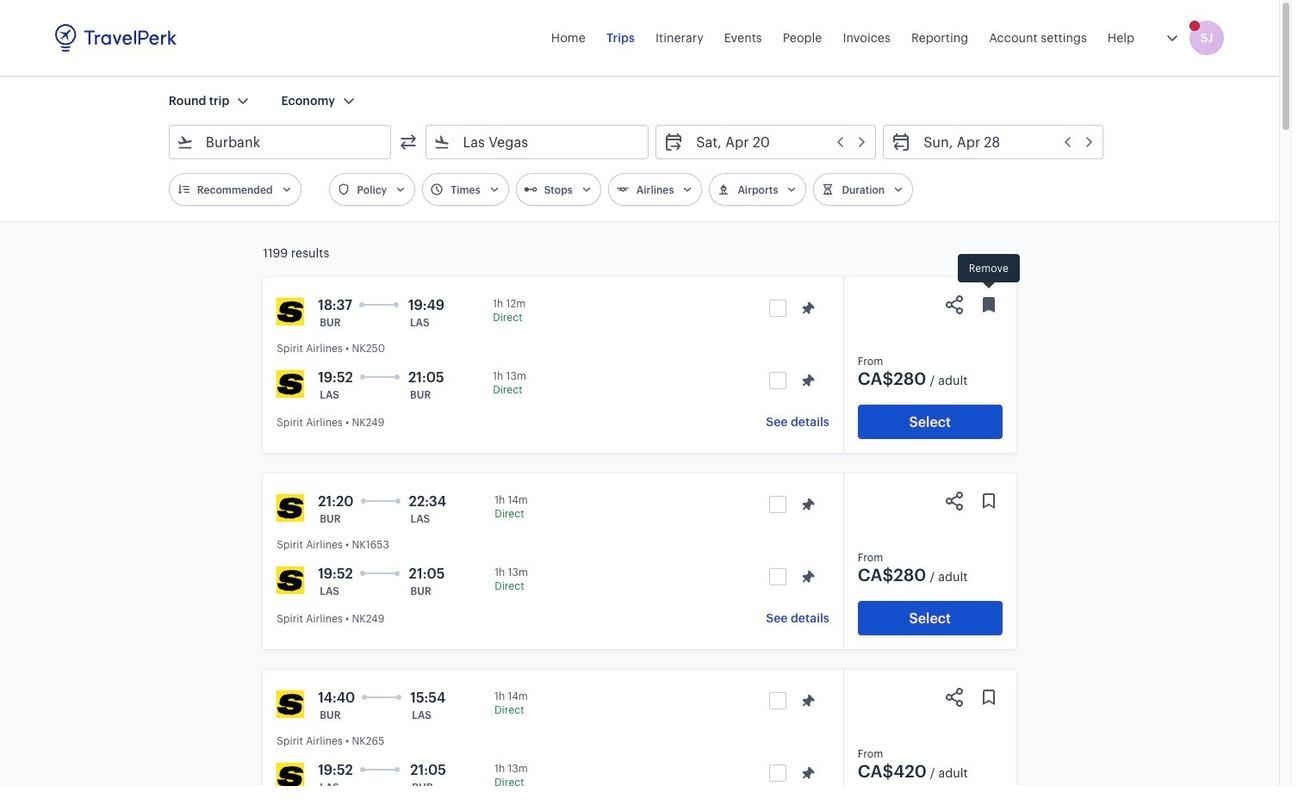 Task type: locate. For each thing, give the bounding box(es) containing it.
3 spirit airlines image from the top
[[277, 495, 304, 522]]

Return field
[[912, 128, 1097, 156]]

4 spirit airlines image from the top
[[277, 567, 304, 595]]

tooltip
[[958, 254, 1020, 291]]

1 spirit airlines image from the top
[[277, 298, 304, 326]]

spirit airlines image
[[277, 298, 304, 326], [277, 371, 304, 398], [277, 495, 304, 522], [277, 567, 304, 595], [277, 691, 304, 719]]



Task type: vqa. For each thing, say whether or not it's contained in the screenshot.
return field
yes



Task type: describe. For each thing, give the bounding box(es) containing it.
To search field
[[451, 128, 626, 156]]

Depart field
[[685, 128, 869, 156]]

5 spirit airlines image from the top
[[277, 691, 304, 719]]

spirit airlines image
[[277, 764, 304, 787]]

2 spirit airlines image from the top
[[277, 371, 304, 398]]

From search field
[[194, 128, 368, 156]]



